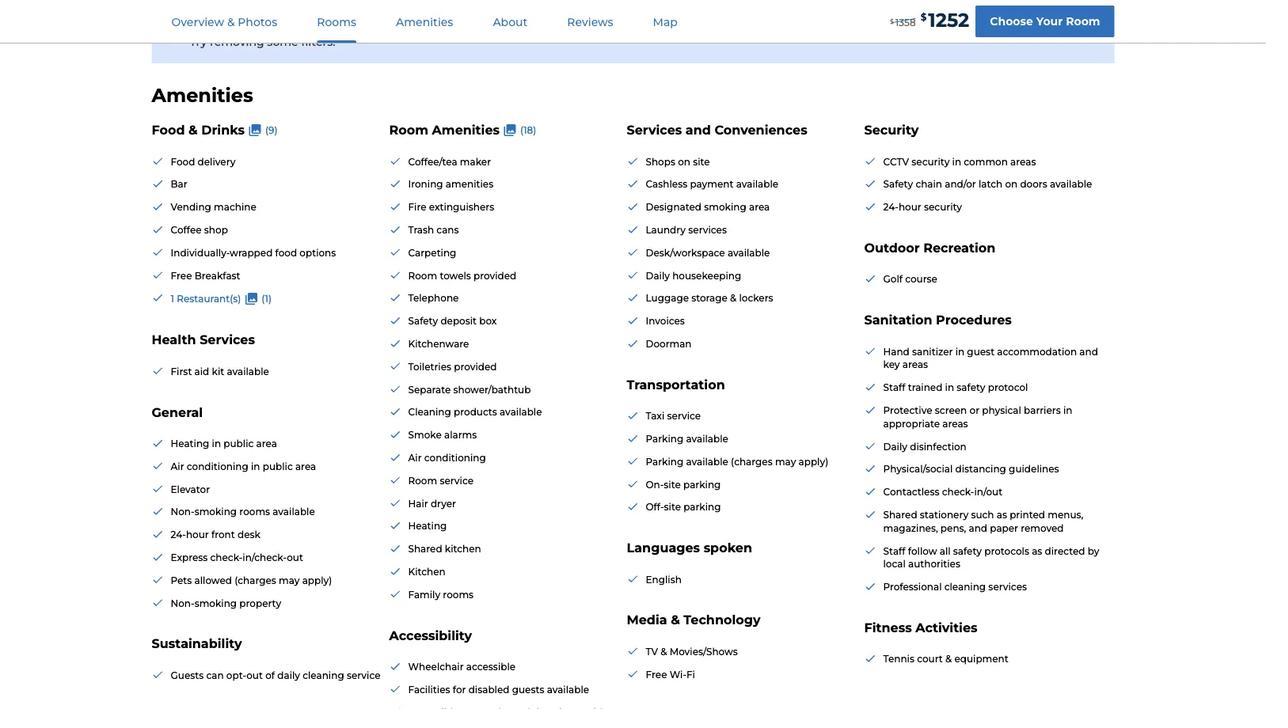 Task type: describe. For each thing, give the bounding box(es) containing it.
express check-in/check-out
[[171, 552, 303, 564]]

and inside hand sanitizer in guest accommodation and key areas
[[1080, 346, 1098, 357]]

free wi-fi
[[646, 669, 695, 681]]

coffee/tea
[[408, 156, 457, 167]]

shared stationery such as printed menus, magazines, pens, and paper removed
[[883, 509, 1084, 534]]

1 vertical spatial of
[[265, 670, 275, 681]]

technology
[[684, 613, 761, 628]]

all inside staff follow all safety protocols as directed by local authorities
[[940, 546, 951, 557]]

(9)
[[265, 125, 278, 136]]

tennis court & equipment
[[883, 654, 1009, 665]]

1 horizontal spatial on
[[1005, 179, 1018, 190]]

& right court
[[945, 654, 952, 665]]

elevator
[[171, 484, 210, 495]]

room service
[[408, 475, 474, 487]]

(18) button
[[500, 123, 536, 138]]

shop
[[204, 224, 228, 236]]

off-
[[646, 502, 664, 513]]

wi-
[[670, 669, 687, 681]]

hand
[[883, 346, 910, 357]]

safety for all
[[953, 546, 982, 557]]

non- for non-smoking rooms available
[[171, 507, 195, 518]]

in for accommodation
[[956, 346, 965, 357]]

safety deposit box
[[408, 316, 497, 327]]

as inside shared stationery such as printed menus, magazines, pens, and paper removed
[[997, 509, 1007, 521]]

shared for shared kitchen
[[408, 544, 442, 555]]

parking for on-site parking
[[683, 479, 721, 490]]

available right payment
[[736, 179, 779, 190]]

free for free wi-fi
[[646, 669, 667, 681]]

service for taxi service
[[667, 411, 701, 422]]

menus,
[[1048, 509, 1084, 521]]

hand sanitizer in guest accommodation and key areas
[[883, 346, 1098, 371]]

first
[[171, 366, 192, 377]]

map
[[653, 15, 678, 29]]

ironing amenities
[[408, 179, 494, 190]]

languages spoken
[[627, 540, 752, 556]]

physical
[[982, 405, 1021, 416]]

24- for 24-hour front desk
[[171, 529, 186, 541]]

tv
[[646, 646, 658, 658]]

& for technology
[[671, 613, 680, 628]]

2 horizontal spatial area
[[749, 202, 770, 213]]

drinks
[[201, 122, 245, 138]]

overview & photos button
[[152, 1, 296, 43]]

wheelchair
[[408, 661, 464, 673]]

transportation
[[627, 377, 725, 392]]

pens,
[[941, 523, 966, 534]]

procedures
[[936, 312, 1012, 328]]

with
[[402, 17, 432, 33]]

there
[[272, 17, 307, 33]]

may for parking available (charges may apply)
[[775, 456, 796, 468]]

0 horizontal spatial service
[[347, 670, 381, 681]]

staff follow all safety protocols as directed by local authorities
[[883, 546, 1099, 570]]

about button
[[474, 1, 547, 43]]

separate
[[408, 384, 451, 395]]

options.
[[512, 17, 566, 33]]

delivery
[[198, 156, 236, 167]]

towels
[[440, 270, 471, 281]]

0 vertical spatial provided
[[474, 270, 517, 281]]

in up air conditioning in public area
[[212, 438, 221, 450]]

photos
[[238, 15, 277, 29]]

media & technology
[[627, 613, 761, 628]]

guests
[[512, 684, 544, 696]]

1 vertical spatial amenities
[[152, 84, 253, 107]]

1358
[[896, 16, 916, 28]]

hair dryer
[[408, 498, 456, 510]]

english
[[646, 574, 682, 586]]

appropriate
[[883, 418, 940, 430]]

& for photos
[[227, 15, 235, 29]]

available right the kit
[[227, 366, 269, 377]]

available down shower/bathtub
[[500, 407, 542, 418]]

out for in/check-
[[287, 552, 303, 564]]

1 horizontal spatial services
[[989, 582, 1027, 593]]

bar
[[171, 179, 187, 190]]

0 horizontal spatial cleaning
[[303, 670, 344, 681]]

daily for daily housekeeping
[[646, 270, 670, 281]]

site for off-site parking
[[664, 502, 681, 513]]

guests can opt-out of daily cleaning service
[[171, 670, 381, 681]]

accessibility
[[389, 628, 472, 643]]

0 vertical spatial site
[[693, 156, 710, 167]]

smoking for rooms
[[195, 507, 237, 518]]

0 vertical spatial public
[[224, 438, 254, 450]]

non-smoking rooms available
[[171, 507, 315, 518]]

0 horizontal spatial services
[[200, 332, 255, 348]]

professional cleaning services
[[883, 582, 1027, 593]]

opt-
[[226, 670, 246, 681]]

heating for heating
[[408, 521, 447, 532]]

guest
[[967, 346, 995, 357]]

parking available (charges may apply)
[[646, 456, 828, 468]]

authorities
[[908, 559, 961, 570]]

room towels provided
[[408, 270, 517, 281]]

free breakfast
[[171, 270, 240, 281]]

smoke
[[408, 430, 442, 441]]

can
[[206, 670, 224, 681]]

trash cans
[[408, 224, 459, 236]]

available up parking available (charges may apply)
[[686, 433, 728, 445]]

0 horizontal spatial $
[[890, 18, 894, 25]]

daily housekeeping
[[646, 270, 741, 281]]

0 vertical spatial cleaning
[[945, 582, 986, 593]]

safety for safety chain and/or latch on doors available
[[883, 179, 913, 190]]

smoking for area
[[704, 202, 747, 213]]

parking available
[[646, 433, 728, 445]]

safety for safety deposit box
[[408, 316, 438, 327]]

0 vertical spatial and
[[686, 122, 711, 138]]

follow
[[908, 546, 937, 557]]

& left "lockers"
[[730, 293, 737, 304]]

24-hour front desk
[[171, 529, 260, 541]]

room for room amenities
[[389, 122, 428, 138]]

individually-wrapped food options
[[171, 247, 336, 259]]

staff for staff trained in safety protocol
[[883, 382, 906, 394]]

telephone
[[408, 293, 459, 304]]

tab list containing overview & photos
[[152, 0, 698, 43]]

accommodation
[[997, 346, 1077, 357]]

1 vertical spatial provided
[[454, 361, 497, 373]]

safety chain and/or latch on doors available
[[883, 179, 1092, 190]]

in for protocol
[[945, 382, 954, 394]]

1 vertical spatial rooms
[[239, 507, 270, 518]]

site for on-site parking
[[664, 479, 681, 490]]

barriers
[[1024, 405, 1061, 416]]

choose
[[990, 15, 1033, 28]]

recreation
[[923, 240, 996, 256]]

hour for front
[[186, 529, 209, 541]]

kitchen
[[445, 544, 481, 555]]

disinfection
[[910, 441, 967, 452]]

smoking for property
[[195, 598, 237, 609]]

vending
[[171, 202, 211, 213]]

we're
[[190, 17, 228, 33]]

physical/social distancing guidelines
[[883, 464, 1059, 475]]

vending machine
[[171, 202, 256, 213]]

and inside shared stationery such as printed menus, magazines, pens, and paper removed
[[969, 523, 988, 534]]

check- for general
[[210, 552, 243, 564]]

0 horizontal spatial services
[[688, 224, 727, 236]]

pets
[[171, 575, 192, 586]]

pets allowed (charges may apply)
[[171, 575, 332, 586]]

choose your room button
[[976, 6, 1115, 37]]

1 horizontal spatial $
[[921, 11, 927, 23]]

kitchen
[[408, 566, 446, 578]]

cashless payment available
[[646, 179, 779, 190]]

paper
[[990, 523, 1018, 534]]

available down parking available in the right bottom of the page
[[686, 456, 728, 468]]

amenities button
[[377, 1, 472, 43]]

staff for staff follow all safety protocols as directed by local authorities
[[883, 546, 906, 557]]

kit
[[212, 366, 224, 377]]

chain
[[916, 179, 942, 190]]

check- for sanitation procedures
[[942, 487, 974, 498]]

in for area
[[251, 461, 260, 472]]

we're sorry, there are no rooms with all of those options. try removing some filters.
[[190, 17, 566, 49]]



Task type: vqa. For each thing, say whether or not it's contained in the screenshot.
printed
yes



Task type: locate. For each thing, give the bounding box(es) containing it.
1 parking from the top
[[646, 433, 684, 445]]

conditioning down the heating in public area
[[187, 461, 248, 472]]

and right accommodation
[[1080, 346, 1098, 357]]

lockers
[[739, 293, 773, 304]]

of inside we're sorry, there are no rooms with all of those options. try removing some filters.
[[454, 17, 468, 33]]

food for food & drinks
[[152, 122, 185, 138]]

conveniences
[[715, 122, 807, 138]]

rooms right no at left
[[356, 17, 398, 33]]

2 parking from the top
[[684, 502, 721, 513]]

0 horizontal spatial heating
[[171, 438, 209, 450]]

free for free breakfast
[[171, 270, 192, 281]]

0 horizontal spatial air
[[171, 461, 184, 472]]

0 vertical spatial parking
[[683, 479, 721, 490]]

heating down general
[[171, 438, 209, 450]]

0 vertical spatial of
[[454, 17, 468, 33]]

contactless check-in/out
[[883, 487, 1003, 498]]

(charges for allowed
[[235, 575, 276, 586]]

1252
[[928, 9, 969, 32]]

shared kitchen
[[408, 544, 481, 555]]

1 vertical spatial cleaning
[[303, 670, 344, 681]]

0 horizontal spatial rooms
[[239, 507, 270, 518]]

air for air conditioning in public area
[[171, 461, 184, 472]]

$ right 1358
[[921, 11, 927, 23]]

$ left 1358
[[890, 18, 894, 25]]

out up "pets allowed (charges may apply)"
[[287, 552, 303, 564]]

1 horizontal spatial air
[[408, 452, 422, 464]]

available up "lockers"
[[728, 247, 770, 259]]

public
[[224, 438, 254, 450], [263, 461, 293, 472]]

non- down elevator
[[171, 507, 195, 518]]

choose your room
[[990, 15, 1100, 28]]

0 vertical spatial all
[[435, 17, 451, 33]]

designated
[[646, 202, 702, 213]]

as down removed
[[1032, 546, 1042, 557]]

some
[[267, 35, 298, 49]]

1 vertical spatial non-
[[171, 598, 195, 609]]

food up bar
[[171, 156, 195, 167]]

room right your
[[1066, 15, 1100, 28]]

conditioning for air conditioning
[[424, 452, 486, 464]]

room up "coffee/tea"
[[389, 122, 428, 138]]

areas inside protective screen or physical barriers in appropriate areas
[[943, 418, 968, 430]]

safety down cctv
[[883, 179, 913, 190]]

in down the heating in public area
[[251, 461, 260, 472]]

parking for off-site parking
[[684, 502, 721, 513]]

0 vertical spatial food
[[152, 122, 185, 138]]

0 vertical spatial 24-
[[883, 202, 899, 213]]

invoices
[[646, 316, 685, 327]]

& up removing
[[227, 15, 235, 29]]

safety down 'telephone'
[[408, 316, 438, 327]]

sorry,
[[231, 17, 268, 33]]

overview & photos
[[171, 15, 277, 29]]

24- up express
[[171, 529, 186, 541]]

2 vertical spatial and
[[969, 523, 988, 534]]

free left wi-
[[646, 669, 667, 681]]

food delivery
[[171, 156, 236, 167]]

alarms
[[444, 430, 477, 441]]

deposit
[[441, 316, 477, 327]]

separate shower/bathtub
[[408, 384, 531, 395]]

all inside we're sorry, there are no rooms with all of those options. try removing some filters.
[[435, 17, 451, 33]]

shared up kitchen
[[408, 544, 442, 555]]

service left wheelchair
[[347, 670, 381, 681]]

fitness activities
[[864, 620, 978, 636]]

common
[[964, 156, 1008, 167]]

1 vertical spatial smoking
[[195, 507, 237, 518]]

protocol
[[988, 382, 1028, 394]]

0 vertical spatial security
[[912, 156, 950, 167]]

1 vertical spatial food
[[171, 156, 195, 167]]

provided up separate shower/bathtub
[[454, 361, 497, 373]]

2 staff from the top
[[883, 546, 906, 557]]

1 vertical spatial service
[[440, 475, 474, 487]]

rooms right the family
[[443, 589, 474, 601]]

conditioning down alarms
[[424, 452, 486, 464]]

available right guests
[[547, 684, 589, 696]]

1 horizontal spatial 24-
[[883, 202, 899, 213]]

food & drinks
[[152, 122, 245, 138]]

protocols
[[985, 546, 1029, 557]]

staff down key
[[883, 382, 906, 394]]

in left guest
[[956, 346, 965, 357]]

0 horizontal spatial hour
[[186, 529, 209, 541]]

1 horizontal spatial areas
[[943, 418, 968, 430]]

amenities up food & drinks
[[152, 84, 253, 107]]

tv & movies/shows
[[646, 646, 738, 658]]

1 vertical spatial heating
[[408, 521, 447, 532]]

amenities
[[446, 179, 494, 190]]

0 vertical spatial rooms
[[356, 17, 398, 33]]

amenities up maker
[[432, 122, 500, 138]]

site down on-site parking
[[664, 502, 681, 513]]

0 vertical spatial service
[[667, 411, 701, 422]]

services down staff follow all safety protocols as directed by local authorities
[[989, 582, 1027, 593]]

smoking down allowed
[[195, 598, 237, 609]]

services down 'designated smoking area'
[[688, 224, 727, 236]]

toiletries
[[408, 361, 451, 373]]

rooms button
[[298, 1, 375, 43]]

0 horizontal spatial of
[[265, 670, 275, 681]]

2 vertical spatial rooms
[[443, 589, 474, 601]]

may for pets allowed (charges may apply)
[[279, 575, 300, 586]]

areas for physical
[[943, 418, 968, 430]]

conditioning for air conditioning in public area
[[187, 461, 248, 472]]

professional
[[883, 582, 942, 593]]

as up paper
[[997, 509, 1007, 521]]

staff trained in safety protocol
[[883, 382, 1028, 394]]

daily for daily disinfection
[[883, 441, 907, 452]]

1 vertical spatial safety
[[953, 546, 982, 557]]

areas inside hand sanitizer in guest accommodation and key areas
[[903, 359, 928, 371]]

0 horizontal spatial on
[[678, 156, 691, 167]]

0 vertical spatial out
[[287, 552, 303, 564]]

public up air conditioning in public area
[[224, 438, 254, 450]]

1 vertical spatial free
[[646, 669, 667, 681]]

shared for shared stationery such as printed menus, magazines, pens, and paper removed
[[883, 509, 917, 521]]

daily down appropriate
[[883, 441, 907, 452]]

24- for 24-hour security
[[883, 202, 899, 213]]

check- down the front
[[210, 552, 243, 564]]

security down chain
[[924, 202, 962, 213]]

1 vertical spatial on
[[1005, 179, 1018, 190]]

& right tv
[[661, 646, 667, 658]]

air up elevator
[[171, 461, 184, 472]]

parking up on-
[[646, 456, 684, 468]]

0 horizontal spatial shared
[[408, 544, 442, 555]]

0 horizontal spatial conditioning
[[187, 461, 248, 472]]

1 vertical spatial all
[[940, 546, 951, 557]]

room inside button
[[1066, 15, 1100, 28]]

safety for in
[[957, 382, 986, 394]]

public up non-smoking rooms available
[[263, 461, 293, 472]]

1 vertical spatial area
[[256, 438, 277, 450]]

tennis
[[883, 654, 915, 665]]

area up non-smoking rooms available
[[295, 461, 316, 472]]

for
[[453, 684, 466, 696]]

1 vertical spatial services
[[989, 582, 1027, 593]]

1 vertical spatial and
[[1080, 346, 1098, 357]]

magazines,
[[883, 523, 938, 534]]

& inside "button"
[[227, 15, 235, 29]]

0 vertical spatial hour
[[899, 202, 922, 213]]

in for areas
[[952, 156, 961, 167]]

1 vertical spatial shared
[[408, 544, 442, 555]]

out
[[287, 552, 303, 564], [246, 670, 263, 681]]

0 horizontal spatial public
[[224, 438, 254, 450]]

area up air conditioning in public area
[[256, 438, 277, 450]]

parking for parking available
[[646, 433, 684, 445]]

air conditioning in public area
[[171, 461, 316, 472]]

0 vertical spatial parking
[[646, 433, 684, 445]]

1 horizontal spatial of
[[454, 17, 468, 33]]

in inside hand sanitizer in guest accommodation and key areas
[[956, 346, 965, 357]]

apply) for parking available (charges may apply)
[[799, 456, 828, 468]]

0 horizontal spatial as
[[997, 509, 1007, 521]]

cleaning
[[945, 582, 986, 593], [303, 670, 344, 681]]

available up in/check-
[[273, 507, 315, 518]]

of left "those"
[[454, 17, 468, 33]]

breakfast
[[195, 270, 240, 281]]

1 vertical spatial safety
[[408, 316, 438, 327]]

1 horizontal spatial and
[[969, 523, 988, 534]]

in inside protective screen or physical barriers in appropriate areas
[[1063, 405, 1073, 416]]

services up shops
[[627, 122, 682, 138]]

all right the with on the left top of the page
[[435, 17, 451, 33]]

equipment
[[955, 654, 1009, 665]]

1 vertical spatial staff
[[883, 546, 906, 557]]

and up 'shops on site'
[[686, 122, 711, 138]]

1 horizontal spatial rooms
[[356, 17, 398, 33]]

express
[[171, 552, 208, 564]]

machine
[[214, 202, 256, 213]]

of left daily
[[265, 670, 275, 681]]

allowed
[[194, 575, 232, 586]]

off-site parking
[[646, 502, 721, 513]]

on-
[[646, 479, 664, 490]]

rooms up "desk"
[[239, 507, 270, 518]]

distancing
[[955, 464, 1006, 475]]

fire
[[408, 202, 427, 213]]

(charges for available
[[731, 456, 773, 468]]

1 vertical spatial site
[[664, 479, 681, 490]]

& for drinks
[[189, 122, 198, 138]]

rooms inside we're sorry, there are no rooms with all of those options. try removing some filters.
[[356, 17, 398, 33]]

2 vertical spatial amenities
[[432, 122, 500, 138]]

0 horizontal spatial all
[[435, 17, 451, 33]]

1 staff from the top
[[883, 382, 906, 394]]

1 horizontal spatial daily
[[883, 441, 907, 452]]

1 vertical spatial apply)
[[302, 575, 332, 586]]

air for air conditioning
[[408, 452, 422, 464]]

1 horizontal spatial services
[[627, 122, 682, 138]]

areas down the screen on the right
[[943, 418, 968, 430]]

0 horizontal spatial area
[[256, 438, 277, 450]]

cleaning down authorities
[[945, 582, 986, 593]]

daily up "luggage"
[[646, 270, 670, 281]]

0 vertical spatial non-
[[171, 507, 195, 518]]

sanitation procedures
[[864, 312, 1012, 328]]

check-
[[942, 487, 974, 498], [210, 552, 243, 564]]

doorman
[[646, 338, 692, 350]]

in
[[952, 156, 961, 167], [956, 346, 965, 357], [945, 382, 954, 394], [1063, 405, 1073, 416], [212, 438, 221, 450], [251, 461, 260, 472]]

1 vertical spatial public
[[263, 461, 293, 472]]

and down 'such'
[[969, 523, 988, 534]]

are
[[311, 17, 332, 33]]

1 horizontal spatial out
[[287, 552, 303, 564]]

area down cashless payment available
[[749, 202, 770, 213]]

apply) for pets allowed (charges may apply)
[[302, 575, 332, 586]]

in right barriers
[[1063, 405, 1073, 416]]

0 vertical spatial areas
[[1011, 156, 1036, 167]]

ironing
[[408, 179, 443, 190]]

toiletries provided
[[408, 361, 497, 373]]

1 vertical spatial parking
[[684, 502, 721, 513]]

shops on site
[[646, 156, 710, 167]]

service down air conditioning
[[440, 475, 474, 487]]

site up payment
[[693, 156, 710, 167]]

site up off-site parking
[[664, 479, 681, 490]]

0 horizontal spatial safety
[[408, 316, 438, 327]]

desk/workspace available
[[646, 247, 770, 259]]

parking for parking available (charges may apply)
[[646, 456, 684, 468]]

24- up outdoor
[[883, 202, 899, 213]]

smoking down cashless payment available
[[704, 202, 747, 213]]

areas for guest
[[903, 359, 928, 371]]

parking up off-site parking
[[683, 479, 721, 490]]

1 vertical spatial may
[[279, 575, 300, 586]]

parking down taxi service
[[646, 433, 684, 445]]

provided right towels
[[474, 270, 517, 281]]

0 horizontal spatial and
[[686, 122, 711, 138]]

1 vertical spatial as
[[1032, 546, 1042, 557]]

amenities inside button
[[396, 15, 453, 29]]

& for movies/shows
[[661, 646, 667, 658]]

& right the media
[[671, 613, 680, 628]]

cleaning products available
[[408, 407, 542, 418]]

0 vertical spatial safety
[[883, 179, 913, 190]]

non- down pets
[[171, 598, 195, 609]]

food for food delivery
[[171, 156, 195, 167]]

0 horizontal spatial may
[[279, 575, 300, 586]]

1 parking from the top
[[683, 479, 721, 490]]

hour for security
[[899, 202, 922, 213]]

room for room towels provided
[[408, 270, 437, 281]]

staff inside staff follow all safety protocols as directed by local authorities
[[883, 546, 906, 557]]

and/or
[[945, 179, 976, 190]]

0 horizontal spatial apply)
[[302, 575, 332, 586]]

1 vertical spatial out
[[246, 670, 263, 681]]

0 vertical spatial apply)
[[799, 456, 828, 468]]

on right latch
[[1005, 179, 1018, 190]]

room
[[1066, 15, 1100, 28], [389, 122, 428, 138], [408, 270, 437, 281], [408, 475, 437, 487]]

0 vertical spatial staff
[[883, 382, 906, 394]]

service for room service
[[440, 475, 474, 487]]

guidelines
[[1009, 464, 1059, 475]]

apply)
[[799, 456, 828, 468], [302, 575, 332, 586]]

removing
[[210, 35, 264, 49]]

safety inside staff follow all safety protocols as directed by local authorities
[[953, 546, 982, 557]]

2 vertical spatial area
[[295, 461, 316, 472]]

about
[[493, 15, 528, 29]]

0 vertical spatial free
[[171, 270, 192, 281]]

services up first aid kit available
[[200, 332, 255, 348]]

payment
[[690, 179, 734, 190]]

2 non- from the top
[[171, 598, 195, 609]]

0 horizontal spatial 24-
[[171, 529, 186, 541]]

shower/bathtub
[[453, 384, 531, 395]]

stationery
[[920, 509, 969, 521]]

1 vertical spatial services
[[200, 332, 255, 348]]

1 horizontal spatial as
[[1032, 546, 1042, 557]]

1 vertical spatial 24-
[[171, 529, 186, 541]]

on right shops
[[678, 156, 691, 167]]

as inside staff follow all safety protocols as directed by local authorities
[[1032, 546, 1042, 557]]

1 horizontal spatial safety
[[883, 179, 913, 190]]

1 vertical spatial security
[[924, 202, 962, 213]]

heating for heating in public area
[[171, 438, 209, 450]]

0 vertical spatial smoking
[[704, 202, 747, 213]]

1 vertical spatial hour
[[186, 529, 209, 541]]

parking
[[646, 433, 684, 445], [646, 456, 684, 468]]

wrapped
[[230, 247, 273, 259]]

family
[[408, 589, 440, 601]]

1 horizontal spatial hour
[[899, 202, 922, 213]]

available
[[736, 179, 779, 190], [1050, 179, 1092, 190], [728, 247, 770, 259], [227, 366, 269, 377], [500, 407, 542, 418], [686, 433, 728, 445], [686, 456, 728, 468], [273, 507, 315, 518], [547, 684, 589, 696]]

out left daily
[[246, 670, 263, 681]]

service up parking available in the right bottom of the page
[[667, 411, 701, 422]]

1 horizontal spatial heating
[[408, 521, 447, 532]]

languages
[[627, 540, 700, 556]]

tab list
[[152, 0, 698, 43]]

safety up the or
[[957, 382, 986, 394]]

cans
[[437, 224, 459, 236]]

heating down hair dryer
[[408, 521, 447, 532]]

areas up the doors
[[1011, 156, 1036, 167]]

air down smoke
[[408, 452, 422, 464]]

all up authorities
[[940, 546, 951, 557]]

free up 1
[[171, 270, 192, 281]]

1 vertical spatial areas
[[903, 359, 928, 371]]

0 vertical spatial amenities
[[396, 15, 453, 29]]

1 horizontal spatial conditioning
[[424, 452, 486, 464]]

out for opt-
[[246, 670, 263, 681]]

available right the doors
[[1050, 179, 1092, 190]]

coffee shop
[[171, 224, 228, 236]]

safety down pens,
[[953, 546, 982, 557]]

security up chain
[[912, 156, 950, 167]]

room amenities
[[389, 122, 500, 138]]

1 horizontal spatial (charges
[[731, 456, 773, 468]]

1 non- from the top
[[171, 507, 195, 518]]

&
[[227, 15, 235, 29], [189, 122, 198, 138], [730, 293, 737, 304], [671, 613, 680, 628], [661, 646, 667, 658], [945, 654, 952, 665]]

0 horizontal spatial (charges
[[235, 575, 276, 586]]

1 horizontal spatial area
[[295, 461, 316, 472]]

room up hair
[[408, 475, 437, 487]]

room for room service
[[408, 475, 437, 487]]

heating in public area
[[171, 438, 277, 450]]

2 horizontal spatial and
[[1080, 346, 1098, 357]]

1 horizontal spatial cleaning
[[945, 582, 986, 593]]

reviews button
[[548, 1, 632, 43]]

areas down sanitizer
[[903, 359, 928, 371]]

non- for non-smoking property
[[171, 598, 195, 609]]

0 horizontal spatial daily
[[646, 270, 670, 281]]

areas
[[1011, 156, 1036, 167], [903, 359, 928, 371], [943, 418, 968, 430]]

parking down on-site parking
[[684, 502, 721, 513]]

hour down chain
[[899, 202, 922, 213]]

cleaning right daily
[[303, 670, 344, 681]]

check- down "physical/social distancing guidelines"
[[942, 487, 974, 498]]

shared up magazines,
[[883, 509, 917, 521]]

& left drinks
[[189, 122, 198, 138]]

daily
[[646, 270, 670, 281], [883, 441, 907, 452]]

0 vertical spatial daily
[[646, 270, 670, 281]]

coffee/tea maker
[[408, 156, 491, 167]]

staff up local
[[883, 546, 906, 557]]

shared inside shared stationery such as printed menus, magazines, pens, and paper removed
[[883, 509, 917, 521]]

in up the screen on the right
[[945, 382, 954, 394]]

0 horizontal spatial check-
[[210, 552, 243, 564]]

food up food delivery
[[152, 122, 185, 138]]

amenities left "those"
[[396, 15, 453, 29]]

overview
[[171, 15, 224, 29]]

2 vertical spatial service
[[347, 670, 381, 681]]

trash
[[408, 224, 434, 236]]

taxi
[[646, 411, 665, 422]]

disabled
[[469, 684, 510, 696]]

2 parking from the top
[[646, 456, 684, 468]]



